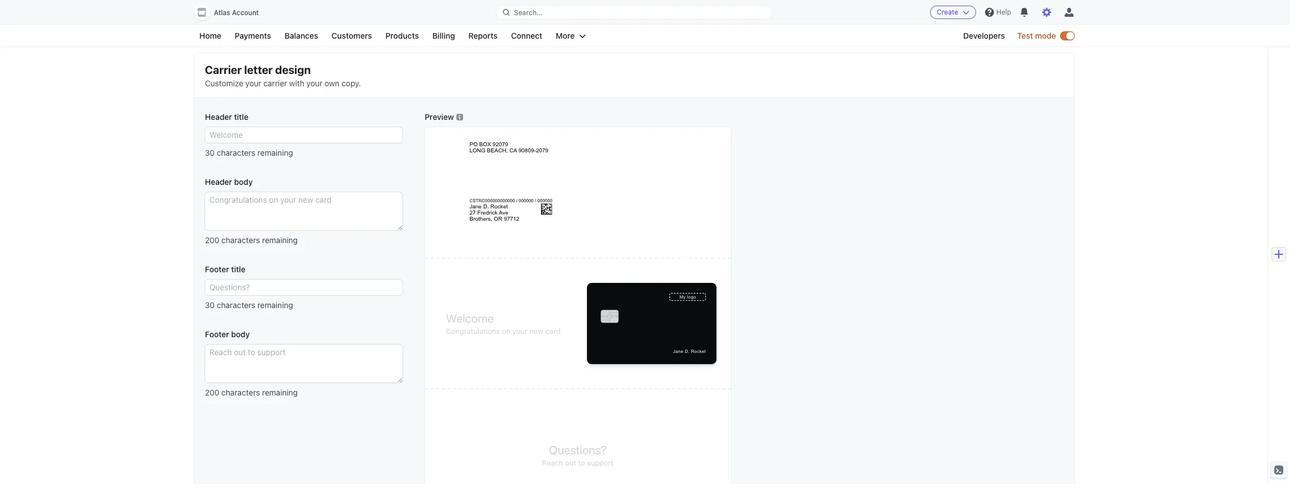 Task type: locate. For each thing, give the bounding box(es) containing it.
your right on
[[513, 327, 528, 336]]

create button
[[930, 6, 977, 19]]

reports
[[469, 31, 498, 40]]

card
[[546, 327, 561, 336]]

more
[[556, 31, 575, 40]]

remaining for header body
[[262, 236, 298, 245]]

30 characters remaining up the footer body
[[205, 301, 293, 310]]

jane d. rocket 27 fredrick ave brothers, or 97712
[[470, 204, 520, 222]]

long
[[470, 148, 486, 154]]

1 horizontal spatial /
[[535, 199, 536, 204]]

0 vertical spatial body
[[234, 177, 253, 187]]

0 vertical spatial title
[[234, 112, 248, 122]]

0 vertical spatial 200 characters remaining
[[205, 236, 298, 245]]

1 footer from the top
[[205, 265, 229, 274]]

test
[[1018, 31, 1033, 40]]

fredrick
[[478, 210, 498, 216]]

1 vertical spatial 30
[[205, 301, 215, 310]]

remaining for header title
[[258, 148, 293, 158]]

0 horizontal spatial your
[[245, 79, 261, 88]]

po box 92079 long beach, ca 90809-2079
[[470, 141, 549, 154]]

more button
[[550, 29, 592, 43]]

0 vertical spatial 30
[[205, 148, 215, 158]]

reach
[[542, 459, 563, 468]]

remaining for footer title
[[258, 301, 293, 310]]

your
[[245, 79, 261, 88], [307, 79, 323, 88], [513, 327, 528, 336]]

0 horizontal spatial 000000
[[519, 199, 534, 204]]

carrier letter design customize your carrier with your own copy.
[[205, 63, 361, 88]]

on
[[502, 327, 511, 336]]

title
[[234, 112, 248, 122], [231, 265, 246, 274]]

30 characters remaining up the header body
[[205, 148, 293, 158]]

footer body
[[205, 330, 250, 339]]

search…
[[514, 8, 543, 17]]

cstrc000000000000 / 000000 / 000000
[[470, 199, 553, 204]]

0 vertical spatial 200
[[205, 236, 219, 245]]

1 vertical spatial footer
[[205, 330, 229, 339]]

remaining
[[258, 148, 293, 158], [262, 236, 298, 245], [258, 301, 293, 310], [262, 388, 298, 398]]

200 characters remaining for header body
[[205, 236, 298, 245]]

remaining down header title text field
[[258, 148, 293, 158]]

30
[[205, 148, 215, 158], [205, 301, 215, 310]]

1 vertical spatial header
[[205, 177, 232, 187]]

rocket
[[491, 204, 508, 210]]

200
[[205, 236, 219, 245], [205, 388, 219, 398]]

questions? reach out to support
[[542, 444, 614, 468]]

0 vertical spatial footer
[[205, 265, 229, 274]]

create
[[937, 8, 959, 16]]

help button
[[981, 3, 1016, 21]]

2 200 from the top
[[205, 388, 219, 398]]

jane
[[470, 204, 482, 210]]

remaining down footer body text box
[[262, 388, 298, 398]]

title for footer title
[[231, 265, 246, 274]]

2 200 characters remaining from the top
[[205, 388, 298, 398]]

1 horizontal spatial 000000
[[538, 199, 553, 204]]

000000 up the 97712
[[519, 199, 534, 204]]

title for header title
[[234, 112, 248, 122]]

1 200 from the top
[[205, 236, 219, 245]]

your down letter
[[245, 79, 261, 88]]

your inside welcome congratulations on your new card
[[513, 327, 528, 336]]

notifications image
[[1020, 8, 1029, 17]]

0 vertical spatial 30 characters remaining
[[205, 148, 293, 158]]

your left own on the left top of the page
[[307, 79, 323, 88]]

remaining down footer title text field
[[258, 301, 293, 310]]

remaining for footer body
[[262, 388, 298, 398]]

1 30 from the top
[[205, 148, 215, 158]]

body for footer body
[[231, 330, 250, 339]]

billing link
[[427, 29, 461, 43]]

carrier
[[264, 79, 287, 88]]

1 200 characters remaining from the top
[[205, 236, 298, 245]]

2 30 characters remaining from the top
[[205, 301, 293, 310]]

copy.
[[342, 79, 361, 88]]

header
[[205, 112, 232, 122], [205, 177, 232, 187]]

1 vertical spatial 30 characters remaining
[[205, 301, 293, 310]]

2 header from the top
[[205, 177, 232, 187]]

header body
[[205, 177, 253, 187]]

remaining down header body text box
[[262, 236, 298, 245]]

30 up the footer body
[[205, 301, 215, 310]]

000000
[[519, 199, 534, 204], [538, 199, 553, 204]]

connect
[[511, 31, 543, 40]]

atlas
[[214, 8, 230, 17]]

27
[[470, 210, 476, 216]]

brothers,
[[470, 216, 492, 222]]

account
[[232, 8, 259, 17]]

developers
[[964, 31, 1005, 40]]

header for header title
[[205, 112, 232, 122]]

2 30 from the top
[[205, 301, 215, 310]]

30 characters remaining
[[205, 148, 293, 158], [205, 301, 293, 310]]

2 000000 from the left
[[538, 199, 553, 204]]

payments link
[[229, 29, 277, 43]]

characters for header title
[[217, 148, 255, 158]]

1 vertical spatial body
[[231, 330, 250, 339]]

1 header from the top
[[205, 112, 232, 122]]

1 vertical spatial 200 characters remaining
[[205, 388, 298, 398]]

design
[[275, 63, 311, 76]]

Search… text field
[[496, 5, 772, 19]]

footer
[[205, 265, 229, 274], [205, 330, 229, 339]]

beach,
[[487, 148, 508, 154]]

welcome congratulations on your new card
[[446, 312, 561, 336]]

mode
[[1035, 31, 1056, 40]]

body
[[234, 177, 253, 187], [231, 330, 250, 339]]

1 000000 from the left
[[519, 199, 534, 204]]

developers link
[[958, 29, 1011, 43]]

2 horizontal spatial your
[[513, 327, 528, 336]]

carrier
[[205, 63, 242, 76]]

30 for header title
[[205, 148, 215, 158]]

Header title text field
[[205, 127, 402, 143]]

1 30 characters remaining from the top
[[205, 148, 293, 158]]

1 vertical spatial title
[[231, 265, 246, 274]]

atlas account button
[[194, 4, 270, 20]]

200 characters remaining
[[205, 236, 298, 245], [205, 388, 298, 398]]

0 vertical spatial header
[[205, 112, 232, 122]]

reports link
[[463, 29, 503, 43]]

customize
[[205, 79, 243, 88]]

characters for header body
[[221, 236, 260, 245]]

billing
[[433, 31, 455, 40]]

/
[[516, 199, 518, 204], [535, 199, 536, 204]]

support
[[587, 459, 614, 468]]

30 up the header body
[[205, 148, 215, 158]]

characters
[[217, 148, 255, 158], [221, 236, 260, 245], [217, 301, 255, 310], [221, 388, 260, 398]]

save
[[1041, 20, 1059, 30]]

2 footer from the top
[[205, 330, 229, 339]]

000000 right rocket
[[538, 199, 553, 204]]

1 vertical spatial 200
[[205, 388, 219, 398]]

footer for footer body
[[205, 330, 229, 339]]

0 horizontal spatial /
[[516, 199, 518, 204]]



Task type: vqa. For each thing, say whether or not it's contained in the screenshot.
collected fees Link at the left top of the page
no



Task type: describe. For each thing, give the bounding box(es) containing it.
help
[[997, 8, 1011, 16]]

home
[[199, 31, 221, 40]]

characters for footer title
[[217, 301, 255, 310]]

30 characters remaining for footer title
[[205, 301, 293, 310]]

characters for footer body
[[221, 388, 260, 398]]

to
[[578, 459, 585, 468]]

save button
[[1036, 17, 1063, 33]]

congratulations
[[446, 327, 500, 336]]

Header body text field
[[205, 192, 402, 231]]

customers link
[[326, 29, 378, 43]]

products
[[386, 31, 419, 40]]

ave
[[499, 210, 509, 216]]

balances link
[[279, 29, 324, 43]]

payments
[[235, 31, 271, 40]]

welcome
[[446, 312, 494, 325]]

1 horizontal spatial your
[[307, 79, 323, 88]]

box
[[479, 141, 491, 148]]

Footer body text field
[[205, 345, 402, 383]]

2079
[[536, 148, 549, 154]]

header for header body
[[205, 177, 232, 187]]

own
[[325, 79, 340, 88]]

atlas account
[[214, 8, 259, 17]]

questions?
[[549, 444, 607, 457]]

30 characters remaining for header title
[[205, 148, 293, 158]]

d.
[[483, 204, 489, 210]]

with
[[289, 79, 304, 88]]

Search… search field
[[496, 5, 772, 19]]

or
[[494, 216, 502, 222]]

body for header body
[[234, 177, 253, 187]]

Footer title text field
[[205, 280, 402, 296]]

footer title
[[205, 265, 246, 274]]

new
[[530, 327, 544, 336]]

92079
[[493, 141, 508, 148]]

1 / from the left
[[516, 199, 518, 204]]

customers
[[332, 31, 372, 40]]

products link
[[380, 29, 425, 43]]

test mode
[[1018, 31, 1056, 40]]

200 for header body
[[205, 236, 219, 245]]

2 / from the left
[[535, 199, 536, 204]]

letter
[[244, 63, 273, 76]]

200 for footer body
[[205, 388, 219, 398]]

ca
[[510, 148, 517, 154]]

30 for footer title
[[205, 301, 215, 310]]

footer for footer title
[[205, 265, 229, 274]]

cstrc000000000000
[[470, 199, 515, 204]]

balances
[[285, 31, 318, 40]]

preview
[[425, 112, 454, 122]]

97712
[[504, 216, 520, 222]]

connect link
[[506, 29, 548, 43]]

header title
[[205, 112, 248, 122]]

200 characters remaining for footer body
[[205, 388, 298, 398]]

out
[[565, 459, 576, 468]]

90809-
[[519, 148, 536, 154]]

home link
[[194, 29, 227, 43]]

po
[[470, 141, 478, 148]]



